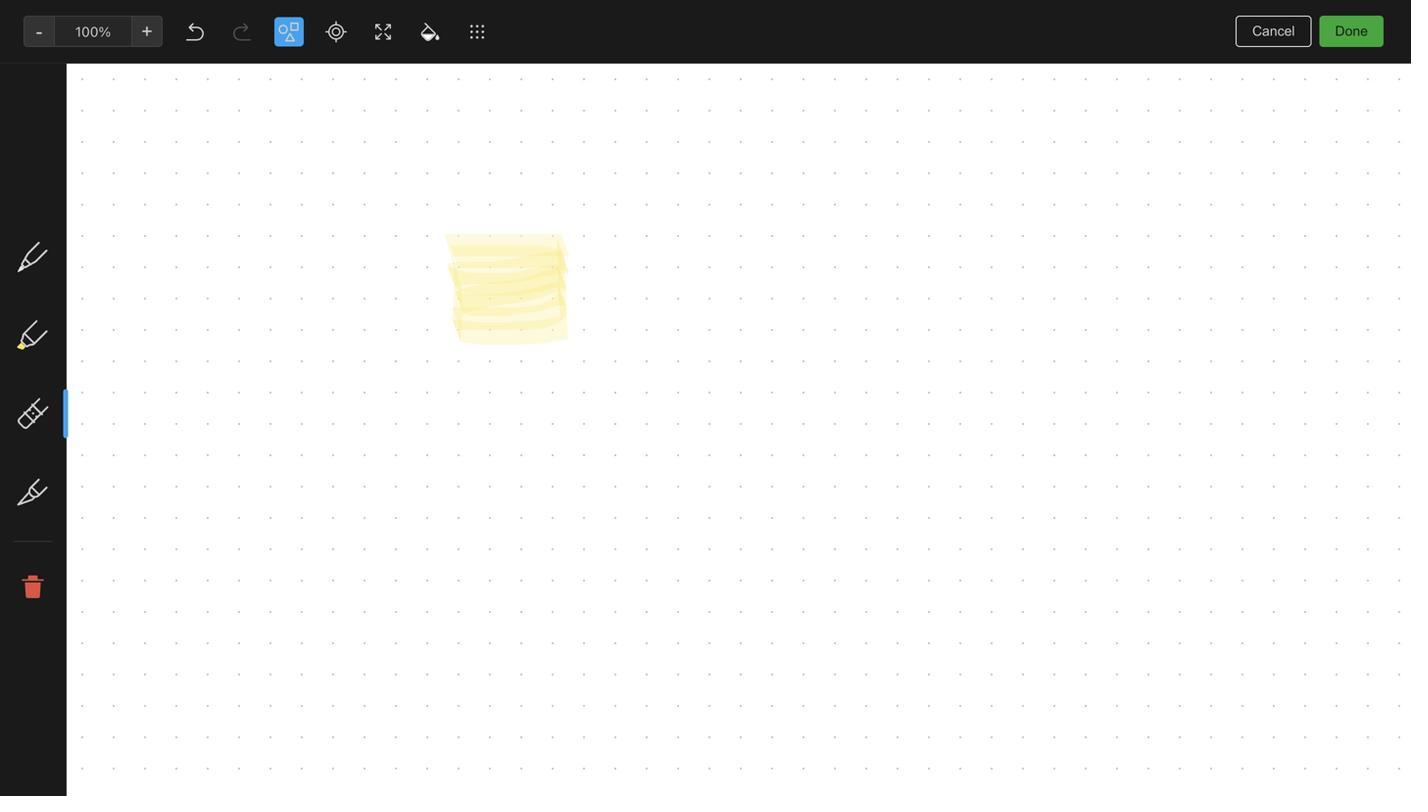Task type: vqa. For each thing, say whether or not it's contained in the screenshot.
More Actions field
no



Task type: locate. For each thing, give the bounding box(es) containing it.
0 horizontal spatial notes
[[43, 193, 81, 209]]

2 vertical spatial 5
[[466, 598, 473, 612]]

1 horizontal spatial notes
[[277, 20, 331, 43]]

2 morning from the top
[[441, 424, 493, 440]]

1 vertical spatial dec 5
[[441, 598, 473, 612]]

note window element
[[0, 0, 1411, 797]]

- up the lunch
[[529, 183, 535, 199]]

morning
[[441, 126, 495, 142], [441, 424, 493, 440]]

1 vertical spatial morning
[[441, 424, 493, 440]]

expand notebooks image
[[5, 268, 21, 283]]

(
[[85, 193, 91, 208]]

1 horizontal spatial dec
[[441, 598, 462, 612]]

- right files
[[534, 406, 540, 422]]

sign
[[532, 148, 560, 164]]

upgrade image
[[76, 715, 99, 738]]

-
[[522, 148, 528, 164], [455, 165, 462, 181], [542, 165, 548, 181], [529, 183, 535, 199], [475, 200, 481, 217], [564, 200, 571, 217], [496, 218, 502, 234], [534, 406, 540, 422]]

- right in
[[455, 165, 462, 181]]

2 horizontal spatial dec
[[718, 60, 743, 76]]

new button
[[12, 103, 223, 138]]

task down files
[[497, 424, 525, 440]]

thumbnail image for morning task open laptop - sign in - check task - check emails - start work - go on lunch - meeting - end of day
[[251, 250, 413, 357]]

go
[[485, 200, 503, 217]]

- left the go
[[475, 200, 481, 217]]

- down start
[[564, 200, 571, 217]]

on right edited
[[699, 60, 714, 76]]

do
[[506, 385, 523, 401]]

2 vertical spatial dec
[[441, 598, 462, 612]]

morning inside things to do organize files - morning task
[[441, 424, 493, 440]]

0 horizontal spatial dec
[[267, 441, 288, 455]]

things
[[441, 385, 485, 401]]

on up end
[[507, 200, 522, 217]]

on inside note window element
[[699, 60, 714, 76]]

- inside things to do organize files - morning task
[[534, 406, 540, 422]]

edited
[[655, 60, 695, 76]]

task inside things to do organize files - morning task
[[497, 424, 525, 440]]

of
[[534, 218, 546, 234]]

None search field
[[25, 57, 210, 92]]

check down laptop at the left of the page
[[465, 165, 506, 181]]

trash link
[[0, 366, 234, 397]]

0 vertical spatial morning
[[441, 126, 495, 142]]

2 vertical spatial task
[[497, 424, 525, 440]]

on
[[699, 60, 714, 76], [507, 200, 522, 217]]

0 vertical spatial dec
[[718, 60, 743, 76]]

1 vertical spatial notes
[[43, 193, 81, 209]]

last edited on dec 14, 2023
[[624, 60, 802, 76]]

only you
[[1225, 16, 1277, 31]]

1 horizontal spatial on
[[699, 60, 714, 76]]

0 vertical spatial check
[[465, 165, 506, 181]]

morning down organize
[[441, 424, 493, 440]]

thumbnail image
[[251, 250, 413, 357], [425, 289, 587, 357], [251, 519, 413, 625]]

1 vertical spatial on
[[507, 200, 522, 217]]

notes left (
[[43, 193, 81, 209]]

morning task open laptop - sign in - check task - check emails - start work - go on lunch - meeting - end of day
[[441, 126, 571, 252]]

all
[[1289, 770, 1304, 785]]

1/8
[[463, 237, 480, 251]]

0 horizontal spatial 5
[[259, 61, 267, 77]]

notebooks link
[[0, 260, 234, 291]]

dec
[[718, 60, 743, 76], [267, 441, 288, 455], [441, 598, 462, 612]]

trash
[[43, 373, 78, 389]]

morning up open
[[441, 126, 495, 142]]

0 vertical spatial on
[[699, 60, 714, 76]]

2 horizontal spatial 5
[[466, 598, 473, 612]]

0 horizontal spatial on
[[507, 200, 522, 217]]

5
[[259, 61, 267, 77], [292, 441, 299, 455], [466, 598, 473, 612]]

tags
[[44, 299, 74, 315]]

0 vertical spatial dec 5
[[267, 441, 299, 455]]

lunch
[[526, 200, 561, 217]]

notes
[[271, 61, 306, 77]]

add a reminder image
[[620, 766, 644, 789]]

notes
[[277, 20, 331, 43], [43, 193, 81, 209]]

1 horizontal spatial 5
[[292, 441, 299, 455]]

sharks!
[[267, 385, 317, 401]]

Note Editor text field
[[0, 0, 1411, 797]]

notebooks
[[44, 267, 113, 283]]

Search text field
[[25, 57, 210, 92]]

task up emails
[[509, 165, 538, 181]]

task up laptop at the left of the page
[[499, 126, 529, 142]]

task
[[499, 126, 529, 142], [509, 165, 538, 181], [497, 424, 525, 440]]

1 vertical spatial dec
[[267, 441, 288, 455]]

notes up notes
[[277, 20, 331, 43]]

tree
[[0, 154, 235, 689]]

1 vertical spatial 5
[[292, 441, 299, 455]]

1 morning from the top
[[441, 126, 495, 142]]

notes for notes (
[[43, 193, 81, 209]]

dec 5
[[267, 441, 299, 455], [441, 598, 473, 612]]

check up work
[[441, 183, 481, 199]]

notes inside tree
[[43, 193, 81, 209]]

check
[[465, 165, 506, 181], [441, 183, 481, 199]]

- down the go
[[496, 218, 502, 234]]

0 vertical spatial task
[[499, 126, 529, 142]]

with
[[92, 330, 118, 346]]

0 vertical spatial notes
[[277, 20, 331, 43]]

flower
[[267, 126, 310, 142]]

0 vertical spatial 5
[[259, 61, 267, 77]]

start
[[539, 183, 570, 199]]

all changes saved
[[1289, 770, 1396, 785]]



Task type: describe. For each thing, give the bounding box(es) containing it.
- left sign
[[522, 148, 528, 164]]

thumbnail image for things to do organize files - morning task
[[251, 519, 413, 625]]

share
[[1309, 15, 1348, 31]]

last
[[624, 60, 651, 76]]

tasks
[[43, 224, 79, 240]]

organize
[[441, 406, 497, 422]]

files
[[501, 406, 530, 422]]

saved
[[1361, 770, 1396, 785]]

home link
[[0, 154, 235, 185]]

meeting
[[441, 218, 492, 234]]

morning inside morning task open laptop - sign in - check task - check emails - start work - go on lunch - meeting - end of day
[[441, 126, 495, 142]]

14,
[[747, 60, 765, 76]]

me
[[122, 330, 141, 346]]

new
[[43, 112, 71, 128]]

2023
[[769, 60, 802, 76]]

add tag image
[[654, 766, 677, 789]]

shared with me link
[[0, 322, 234, 354]]

home
[[43, 161, 81, 177]]

tree containing home
[[0, 154, 235, 689]]

tasks button
[[0, 217, 234, 248]]

5 notes
[[259, 61, 306, 77]]

on inside morning task open laptop - sign in - check task - check emails - start work - go on lunch - meeting - end of day
[[507, 200, 522, 217]]

in
[[441, 165, 452, 181]]

end
[[506, 218, 530, 234]]

shared with me
[[43, 330, 141, 346]]

0 horizontal spatial dec 5
[[267, 441, 299, 455]]

notes (
[[43, 193, 91, 209]]

- down sign
[[542, 165, 548, 181]]

notes for notes
[[277, 20, 331, 43]]

changes
[[1307, 770, 1357, 785]]

shared
[[43, 330, 88, 346]]

share button
[[1293, 8, 1364, 39]]

to
[[489, 385, 502, 401]]

emails
[[484, 183, 525, 199]]

things to do organize files - morning task
[[441, 385, 540, 440]]

work
[[441, 200, 471, 217]]

1 vertical spatial check
[[441, 183, 481, 199]]

1 vertical spatial task
[[509, 165, 538, 181]]

tags button
[[0, 291, 234, 322]]

dec inside note window element
[[718, 60, 743, 76]]

laptop
[[479, 148, 518, 164]]

1 horizontal spatial dec 5
[[441, 598, 473, 612]]

flower button
[[251, 110, 413, 357]]

only
[[1225, 16, 1252, 31]]

open
[[441, 148, 475, 164]]

yesterday
[[441, 272, 495, 286]]

settings image
[[200, 16, 223, 39]]

day
[[441, 236, 463, 252]]

you
[[1256, 16, 1277, 31]]



